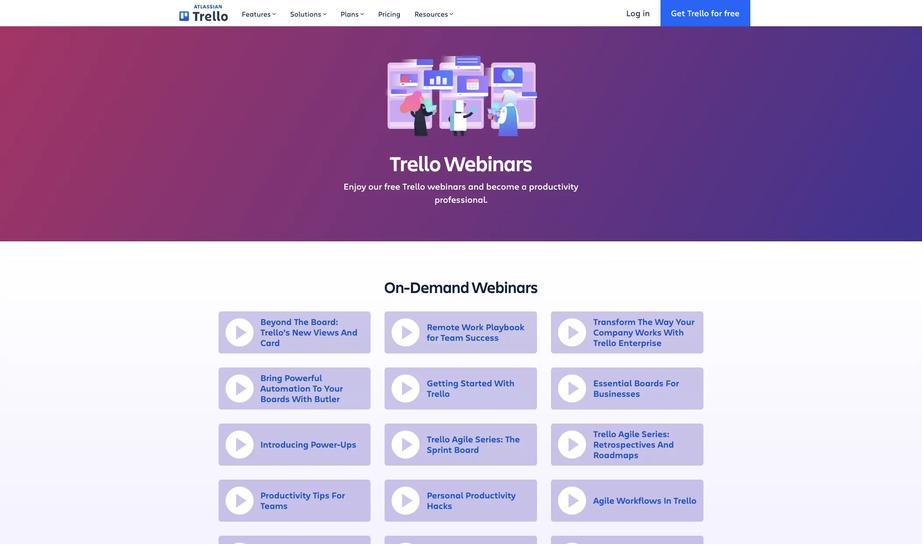 Task type: locate. For each thing, give the bounding box(es) containing it.
plans button
[[334, 0, 371, 26]]

for left team at bottom
[[427, 332, 439, 344]]

series: inside trello agile series: retrospectives and roadmaps
[[642, 428, 670, 440]]

1 horizontal spatial the
[[505, 433, 520, 445]]

trello webinars enjoy our free trello webinars and become a productivity professional.
[[344, 150, 579, 206]]

for right get
[[711, 7, 722, 18]]

2 horizontal spatial the
[[638, 316, 653, 328]]

bring
[[261, 372, 283, 384]]

and right views
[[341, 327, 358, 338]]

trello left board
[[427, 433, 450, 445]]

on-demand webinars
[[384, 277, 538, 298]]

1 horizontal spatial your
[[676, 316, 695, 328]]

agile inside trello agile series: the sprint board
[[452, 433, 473, 445]]

personal productivity hacks link
[[385, 480, 537, 522]]

boards down "bring"
[[261, 393, 290, 405]]

0 horizontal spatial with
[[292, 393, 312, 405]]

boards inside the bring powerful automation to your boards with butler
[[261, 393, 290, 405]]

become
[[486, 181, 520, 192]]

trello left started
[[427, 388, 450, 400]]

atlassian trello image
[[179, 5, 228, 21]]

for inside essential boards for businesses
[[666, 377, 679, 389]]

bring powerful automation to your boards with butler link
[[218, 368, 371, 410]]

for
[[711, 7, 722, 18], [427, 332, 439, 344]]

0 vertical spatial your
[[676, 316, 695, 328]]

1 vertical spatial free
[[384, 181, 400, 192]]

success
[[466, 332, 499, 344]]

for
[[666, 377, 679, 389], [332, 490, 345, 501]]

series: inside trello agile series: the sprint board
[[475, 433, 503, 445]]

0 horizontal spatial for
[[427, 332, 439, 344]]

log
[[627, 7, 641, 18]]

remote work playbook for team success
[[427, 321, 525, 344]]

your inside transform the way your company works with trello enterprise
[[676, 316, 695, 328]]

0 horizontal spatial productivity
[[261, 490, 311, 501]]

agile up roadmaps
[[619, 428, 640, 440]]

0 vertical spatial for
[[711, 7, 722, 18]]

2 horizontal spatial with
[[664, 327, 684, 338]]

1 horizontal spatial productivity
[[466, 490, 516, 501]]

trello down transform
[[594, 337, 617, 349]]

with inside transform the way your company works with trello enterprise
[[664, 327, 684, 338]]

productivity
[[261, 490, 311, 501], [466, 490, 516, 501]]

1 vertical spatial your
[[324, 383, 343, 394]]

the
[[294, 316, 309, 328], [638, 316, 653, 328], [505, 433, 520, 445]]

your right to
[[324, 383, 343, 394]]

enterprise
[[619, 337, 662, 349]]

agile inside trello agile series: retrospectives and roadmaps
[[619, 428, 640, 440]]

0 horizontal spatial and
[[341, 327, 358, 338]]

1 horizontal spatial boards
[[634, 377, 664, 389]]

1 horizontal spatial for
[[666, 377, 679, 389]]

essential boards for businesses
[[594, 377, 679, 400]]

1 horizontal spatial with
[[495, 377, 515, 389]]

trello
[[688, 7, 709, 18], [390, 150, 441, 177], [403, 181, 425, 192], [594, 337, 617, 349], [427, 388, 450, 400], [594, 428, 617, 440], [427, 433, 450, 445], [674, 495, 697, 507]]

1 vertical spatial for
[[427, 332, 439, 344]]

webinars up and
[[445, 150, 532, 177]]

trello up roadmaps
[[594, 428, 617, 440]]

1 vertical spatial webinars
[[472, 277, 538, 298]]

started
[[461, 377, 492, 389]]

roadmaps
[[594, 449, 639, 461]]

views
[[314, 327, 339, 338]]

businesses
[[594, 388, 640, 400]]

1 horizontal spatial series:
[[642, 428, 670, 440]]

series:
[[642, 428, 670, 440], [475, 433, 503, 445]]

0 horizontal spatial the
[[294, 316, 309, 328]]

the for board:
[[294, 316, 309, 328]]

introducing power-ups link
[[218, 424, 371, 466]]

boards
[[634, 377, 664, 389], [261, 393, 290, 405]]

series: for retrospectives
[[642, 428, 670, 440]]

trello inside getting started with trello
[[427, 388, 450, 400]]

1 vertical spatial for
[[332, 490, 345, 501]]

productivity tips for teams link
[[218, 480, 371, 522]]

1 vertical spatial boards
[[261, 393, 290, 405]]

retrospectives
[[594, 439, 656, 451]]

trello agile series: the sprint board link
[[385, 424, 537, 466]]

0 horizontal spatial free
[[384, 181, 400, 192]]

with for bring powerful automation to your boards with butler
[[292, 393, 312, 405]]

0 horizontal spatial series:
[[475, 433, 503, 445]]

webinars up playbook
[[472, 277, 538, 298]]

productivity inside productivity tips for teams
[[261, 490, 311, 501]]

and right retrospectives
[[658, 439, 674, 451]]

0 vertical spatial with
[[664, 327, 684, 338]]

for inside productivity tips for teams
[[332, 490, 345, 501]]

trello inside transform the way your company works with trello enterprise
[[594, 337, 617, 349]]

0 horizontal spatial your
[[324, 383, 343, 394]]

2 horizontal spatial agile
[[619, 428, 640, 440]]

transform the way your company works with trello enterprise link
[[551, 312, 704, 354]]

0 horizontal spatial boards
[[261, 393, 290, 405]]

transform
[[594, 316, 636, 328]]

agile left workflows
[[594, 495, 615, 507]]

webinars
[[428, 181, 466, 192]]

with inside the bring powerful automation to your boards with butler
[[292, 393, 312, 405]]

2 productivity from the left
[[466, 490, 516, 501]]

0 horizontal spatial for
[[332, 490, 345, 501]]

your right way
[[676, 316, 695, 328]]

agile
[[619, 428, 640, 440], [452, 433, 473, 445], [594, 495, 615, 507]]

teams
[[261, 500, 288, 512]]

trello right get
[[688, 7, 709, 18]]

workflows
[[617, 495, 662, 507]]

1 vertical spatial and
[[658, 439, 674, 451]]

0 horizontal spatial agile
[[452, 433, 473, 445]]

1 productivity from the left
[[261, 490, 311, 501]]

personal
[[427, 490, 464, 501]]

essential boards for businesses link
[[551, 368, 704, 410]]

1 horizontal spatial and
[[658, 439, 674, 451]]

professional.
[[435, 194, 488, 206]]

for for productivity tips for teams
[[332, 490, 345, 501]]

board:
[[311, 316, 338, 328]]

productivity tips for teams
[[261, 490, 345, 512]]

webinars
[[445, 150, 532, 177], [472, 277, 538, 298]]

0 vertical spatial free
[[725, 7, 740, 18]]

the inside transform the way your company works with trello enterprise
[[638, 316, 653, 328]]

free
[[725, 7, 740, 18], [384, 181, 400, 192]]

boards inside essential boards for businesses
[[634, 377, 664, 389]]

agile for board
[[452, 433, 473, 445]]

boards right essential
[[634, 377, 664, 389]]

to
[[313, 383, 322, 394]]

essential
[[594, 377, 632, 389]]

the for way
[[638, 316, 653, 328]]

agile right sprint
[[452, 433, 473, 445]]

0 vertical spatial boards
[[634, 377, 664, 389]]

2 vertical spatial with
[[292, 393, 312, 405]]

for for essential boards for businesses
[[666, 377, 679, 389]]

0 vertical spatial for
[[666, 377, 679, 389]]

productivity
[[529, 181, 579, 192]]

the inside beyond the board: trello's new views and card
[[294, 316, 309, 328]]

0 vertical spatial and
[[341, 327, 358, 338]]

demand
[[410, 277, 469, 298]]

free inside trello webinars enjoy our free trello webinars and become a productivity professional.
[[384, 181, 400, 192]]

trello up webinars
[[390, 150, 441, 177]]

solutions button
[[283, 0, 334, 26]]

transform the way your company works with trello enterprise
[[594, 316, 695, 349]]

with right works
[[664, 327, 684, 338]]

your
[[676, 316, 695, 328], [324, 383, 343, 394]]

with inside getting started with trello
[[495, 377, 515, 389]]

1 vertical spatial with
[[495, 377, 515, 389]]

tips
[[313, 490, 330, 501]]

ups
[[341, 439, 357, 451]]

remote work playbook for team success link
[[385, 312, 537, 354]]

and
[[341, 327, 358, 338], [658, 439, 674, 451]]

with left to
[[292, 393, 312, 405]]

with right started
[[495, 377, 515, 389]]

with
[[664, 327, 684, 338], [495, 377, 515, 389], [292, 393, 312, 405]]

0 vertical spatial webinars
[[445, 150, 532, 177]]



Task type: vqa. For each thing, say whether or not it's contained in the screenshot.
the Checklist within Checklist button
no



Task type: describe. For each thing, give the bounding box(es) containing it.
butler
[[314, 393, 340, 405]]

get trello for free link
[[661, 0, 750, 26]]

agile workflows in trello
[[594, 495, 697, 507]]

enjoy
[[344, 181, 366, 192]]

your inside the bring powerful automation to your boards with butler
[[324, 383, 343, 394]]

get trello for free
[[671, 7, 740, 18]]

solutions
[[290, 9, 321, 18]]

and inside beyond the board: trello's new views and card
[[341, 327, 358, 338]]

on-
[[384, 277, 410, 298]]

features button
[[235, 0, 283, 26]]

trello's
[[261, 327, 290, 338]]

in
[[643, 7, 650, 18]]

1 horizontal spatial for
[[711, 7, 722, 18]]

log in link
[[616, 0, 661, 26]]

beyond
[[261, 316, 292, 328]]

introducing
[[261, 439, 309, 451]]

trello agile series: retrospectives and roadmaps
[[594, 428, 674, 461]]

team
[[441, 332, 464, 344]]

beyond the board: trello's new views and card
[[261, 316, 358, 349]]

getting started with trello link
[[385, 368, 537, 410]]

and inside trello agile series: retrospectives and roadmaps
[[658, 439, 674, 451]]

introducing power-ups
[[261, 439, 357, 451]]

trello inside trello agile series: the sprint board
[[427, 433, 450, 445]]

agile workflows in trello link
[[551, 480, 704, 522]]

the inside trello agile series: the sprint board
[[505, 433, 520, 445]]

getting started with trello
[[427, 377, 515, 400]]

pricing
[[378, 9, 401, 18]]

work
[[462, 321, 484, 333]]

new
[[292, 327, 312, 338]]

trello agile series: the sprint board
[[427, 433, 520, 456]]

for inside remote work playbook for team success
[[427, 332, 439, 344]]

agile for roadmaps
[[619, 428, 640, 440]]

get
[[671, 7, 685, 18]]

1 horizontal spatial agile
[[594, 495, 615, 507]]

log in
[[627, 7, 650, 18]]

webinars inside trello webinars enjoy our free trello webinars and become a productivity professional.
[[445, 150, 532, 177]]

1 horizontal spatial free
[[725, 7, 740, 18]]

bring powerful automation to your boards with butler
[[261, 372, 343, 405]]

trello right in
[[674, 495, 697, 507]]

with for transform the way your company works with trello enterprise
[[664, 327, 684, 338]]

plans
[[341, 9, 359, 18]]

series: for the
[[475, 433, 503, 445]]

getting
[[427, 377, 459, 389]]

trello left webinars
[[403, 181, 425, 192]]

and
[[468, 181, 484, 192]]

sprint
[[427, 444, 452, 456]]

company
[[594, 327, 633, 338]]

productivity inside personal productivity hacks
[[466, 490, 516, 501]]

automation
[[261, 383, 311, 394]]

in
[[664, 495, 672, 507]]

works
[[636, 327, 662, 338]]

features
[[242, 9, 271, 18]]

remote
[[427, 321, 460, 333]]

card
[[261, 337, 280, 349]]

way
[[655, 316, 674, 328]]

a
[[522, 181, 527, 192]]

board
[[454, 444, 479, 456]]

resources button
[[408, 0, 461, 26]]

pricing link
[[371, 0, 408, 26]]

playbook
[[486, 321, 525, 333]]

beyond the board: trello's new views and card link
[[218, 312, 371, 354]]

personal productivity hacks
[[427, 490, 516, 512]]

trello inside trello agile series: retrospectives and roadmaps
[[594, 428, 617, 440]]

powerful
[[285, 372, 322, 384]]

our
[[368, 181, 382, 192]]

resources
[[415, 9, 448, 18]]

hacks
[[427, 500, 452, 512]]

power-
[[311, 439, 341, 451]]

trello agile series: retrospectives and roadmaps link
[[551, 424, 704, 466]]



